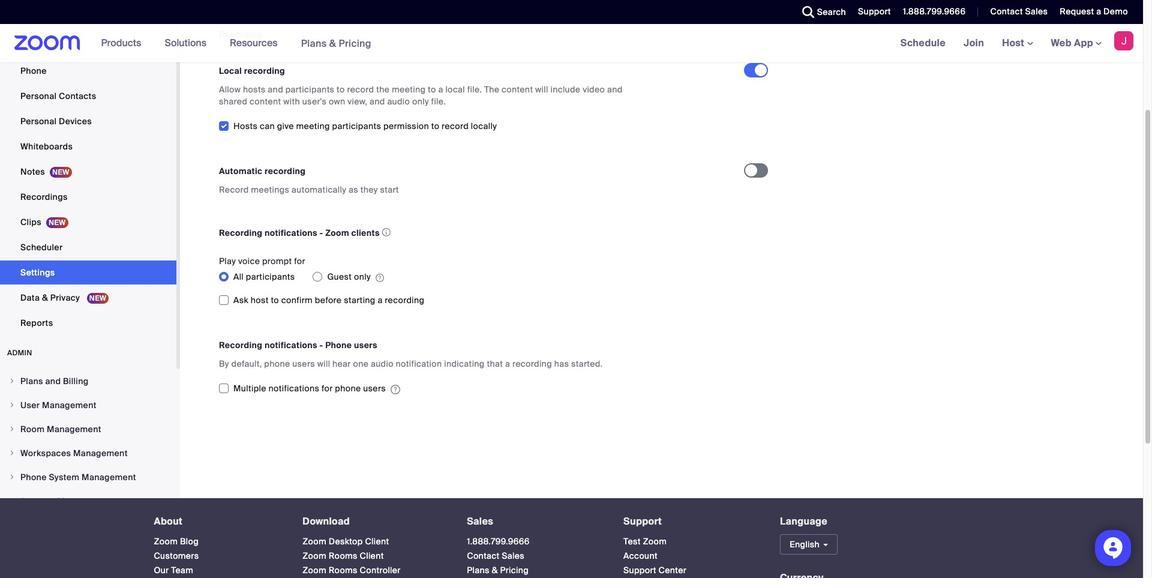 Task type: vqa. For each thing, say whether or not it's contained in the screenshot.


Task type: locate. For each thing, give the bounding box(es) containing it.
& up own
[[329, 37, 336, 50]]

and inside 'menu item'
[[45, 376, 61, 387]]

by default, phone users will hear one audio notification indicating that a recording has started.
[[219, 359, 603, 369]]

phone
[[20, 65, 47, 76], [326, 340, 352, 351], [20, 472, 47, 483]]

1 vertical spatial phone
[[335, 383, 361, 394]]

plans for plans & pricing
[[301, 37, 327, 50]]

0 horizontal spatial meeting
[[296, 121, 330, 132]]

personal devices link
[[0, 109, 177, 133]]

right image inside account management menu item
[[8, 498, 16, 505]]

personal up "personal devices"
[[20, 91, 57, 101]]

web app button
[[1052, 37, 1102, 49]]

1 vertical spatial &
[[42, 292, 48, 303]]

0 vertical spatial 1.888.799.9666
[[903, 6, 966, 17]]

0 horizontal spatial account
[[20, 496, 55, 507]]

recordings link
[[0, 185, 177, 209]]

and down the
[[370, 96, 385, 107]]

participants inside allow hosts and participants to record the meeting to a local file. the content will include video and shared content with user's own view, and audio only file.
[[286, 84, 335, 95]]

2 vertical spatial phone
[[20, 472, 47, 483]]

right image inside room management menu item
[[8, 426, 16, 433]]

right image left system
[[8, 474, 16, 481]]

1 vertical spatial -
[[320, 340, 323, 351]]

zoom up customers link
[[154, 536, 178, 547]]

meeting
[[392, 84, 426, 95], [296, 121, 330, 132]]

rooms down zoom rooms client link
[[329, 565, 358, 575]]

1 right image from the top
[[8, 378, 16, 385]]

& for pricing
[[329, 37, 336, 50]]

webinars
[[20, 40, 59, 51]]

2 right image from the top
[[8, 474, 16, 481]]

products button
[[101, 24, 147, 62]]

management up workspaces management
[[47, 424, 101, 435]]

0 vertical spatial client
[[365, 536, 389, 547]]

ask
[[234, 295, 249, 306]]

1 vertical spatial personal
[[20, 116, 57, 127]]

2 personal from the top
[[20, 116, 57, 127]]

meetings navigation
[[892, 24, 1144, 63]]

&
[[329, 37, 336, 50], [42, 292, 48, 303], [492, 565, 498, 575]]

team
[[171, 565, 194, 575]]

pricing up view,
[[339, 37, 372, 50]]

0 vertical spatial recording
[[219, 29, 263, 40]]

& down 1.888.799.9666 link
[[492, 565, 498, 575]]

1 vertical spatial participants
[[332, 121, 381, 132]]

notifications up prompt
[[265, 228, 317, 239]]

started.
[[571, 359, 603, 369]]

only left learn more about guest only icon
[[354, 272, 371, 282]]

and
[[268, 84, 283, 95], [608, 84, 623, 95], [370, 96, 385, 107], [45, 376, 61, 387]]

starting
[[344, 295, 376, 306]]

0 horizontal spatial 1.888.799.9666
[[467, 536, 530, 547]]

record
[[347, 84, 374, 95], [442, 121, 469, 132]]

support down account link at the right bottom
[[624, 565, 657, 575]]

0 vertical spatial pricing
[[339, 37, 372, 50]]

1.888.799.9666 for 1.888.799.9666
[[903, 6, 966, 17]]

0 horizontal spatial contact
[[467, 550, 500, 561]]

with
[[283, 96, 300, 107]]

0 horizontal spatial record
[[347, 84, 374, 95]]

users left learn more about multiple notifications for phone users icon
[[363, 383, 386, 394]]

test
[[624, 536, 641, 547]]

users for phone
[[363, 383, 386, 394]]

contact down 1.888.799.9666 link
[[467, 550, 500, 561]]

right image left user
[[8, 402, 16, 409]]

will
[[536, 84, 549, 95], [317, 359, 330, 369]]

recording up the voice
[[219, 228, 263, 239]]

2 horizontal spatial plans
[[467, 565, 490, 575]]

product information navigation
[[92, 24, 381, 63]]

personal contacts
[[20, 91, 96, 101]]

plans right 'resources' dropdown button at top
[[301, 37, 327, 50]]

right image left room
[[8, 426, 16, 433]]

account
[[20, 496, 55, 507], [624, 550, 658, 561]]

1 vertical spatial recording
[[219, 228, 263, 239]]

recording left the has
[[513, 359, 552, 369]]

phone up hear
[[326, 340, 352, 351]]

phone inside recording element
[[326, 340, 352, 351]]

learn more about guest only image
[[376, 273, 384, 284]]

1 horizontal spatial 1.888.799.9666
[[903, 6, 966, 17]]

& right data
[[42, 292, 48, 303]]

personal for personal contacts
[[20, 91, 57, 101]]

request a demo link
[[1051, 0, 1144, 24], [1060, 6, 1129, 17]]

video
[[583, 84, 605, 95]]

0 horizontal spatial phone
[[264, 359, 290, 369]]

0 vertical spatial sales
[[1026, 6, 1048, 17]]

support up 'test zoom' link
[[624, 515, 662, 528]]

audio right one
[[371, 359, 394, 369]]

request
[[1060, 6, 1095, 17]]

2 vertical spatial &
[[492, 565, 498, 575]]

- inside application
[[320, 228, 323, 239]]

account management menu item
[[0, 490, 177, 513]]

recording
[[219, 29, 263, 40], [219, 228, 263, 239], [219, 340, 263, 351]]

1 vertical spatial phone
[[326, 340, 352, 351]]

as
[[349, 185, 358, 195]]

audio
[[387, 96, 410, 107], [371, 359, 394, 369]]

plans for plans and billing
[[20, 376, 43, 387]]

0 vertical spatial rooms
[[329, 550, 358, 561]]

zoom desktop client zoom rooms client zoom rooms controller
[[303, 536, 401, 575]]

indicating
[[444, 359, 485, 369]]

for down hear
[[322, 383, 333, 394]]

participants down view,
[[332, 121, 381, 132]]

management down "billing"
[[42, 400, 97, 411]]

banner containing products
[[0, 24, 1144, 63]]

0 vertical spatial file.
[[468, 84, 482, 95]]

recording up default,
[[219, 340, 263, 351]]

1 vertical spatial record
[[442, 121, 469, 132]]

right image
[[8, 378, 16, 385], [8, 474, 16, 481]]

play voice prompt for option group
[[219, 267, 744, 287]]

2 vertical spatial users
[[363, 383, 386, 394]]

meeting right the
[[392, 84, 426, 95]]

zoom left clients
[[326, 228, 349, 239]]

0 vertical spatial notifications
[[265, 228, 317, 239]]

1 right image from the top
[[8, 402, 16, 409]]

account down system
[[20, 496, 55, 507]]

users up one
[[354, 340, 378, 351]]

record up view,
[[347, 84, 374, 95]]

1.888.799.9666 down sales link
[[467, 536, 530, 547]]

phone down "webinars" on the left
[[20, 65, 47, 76]]

1 horizontal spatial contact
[[991, 6, 1023, 17]]

rooms down desktop at the left bottom of the page
[[329, 550, 358, 561]]

1 vertical spatial contact
[[467, 550, 500, 561]]

management up account management menu item
[[82, 472, 136, 483]]

account management
[[20, 496, 112, 507]]

phone down recording notifications - phone users
[[264, 359, 290, 369]]

web
[[1052, 37, 1072, 49]]

1 horizontal spatial file.
[[468, 84, 482, 95]]

2 vertical spatial sales
[[502, 550, 525, 561]]

0 horizontal spatial plans
[[20, 376, 43, 387]]

plans & pricing
[[301, 37, 372, 50]]

1 vertical spatial sales
[[467, 515, 494, 528]]

0 vertical spatial will
[[536, 84, 549, 95]]

recording for recording notifications - zoom clients
[[219, 228, 263, 239]]

pricing inside 1.888.799.9666 contact sales plans & pricing
[[500, 565, 529, 575]]

recording notifications - zoom clients application
[[219, 225, 734, 241]]

admin menu menu
[[0, 370, 177, 538]]

recording notifications - zoom clients
[[219, 228, 380, 239]]

right image left account management
[[8, 498, 16, 505]]

phone down hear
[[335, 383, 361, 394]]

1.888.799.9666 link
[[467, 536, 530, 547]]

settings
[[20, 267, 55, 278]]

shared
[[219, 96, 248, 107]]

recording inside application
[[219, 228, 263, 239]]

1 vertical spatial content
[[250, 96, 281, 107]]

1 vertical spatial rooms
[[329, 565, 358, 575]]

2 vertical spatial support
[[624, 565, 657, 575]]

plans and billing menu item
[[0, 370, 177, 393]]

personal up whiteboards
[[20, 116, 57, 127]]

1 horizontal spatial for
[[322, 383, 333, 394]]

zoom logo image
[[14, 35, 80, 50]]

0 vertical spatial record
[[347, 84, 374, 95]]

own
[[329, 96, 346, 107]]

they
[[361, 185, 378, 195]]

phone system management
[[20, 472, 136, 483]]

zoom down zoom rooms client link
[[303, 565, 327, 575]]

automatic recording
[[219, 166, 306, 177]]

0 vertical spatial for
[[294, 256, 306, 267]]

1 horizontal spatial record
[[442, 121, 469, 132]]

sales up 1.888.799.9666 link
[[467, 515, 494, 528]]

notifications for zoom
[[265, 228, 317, 239]]

- up multiple notifications for phone users
[[320, 340, 323, 351]]

1 horizontal spatial phone
[[335, 383, 361, 394]]

zoom
[[326, 228, 349, 239], [154, 536, 178, 547], [303, 536, 327, 547], [643, 536, 667, 547], [303, 550, 327, 561], [303, 565, 327, 575]]

record meetings automatically as they start
[[219, 185, 399, 195]]

phone system management menu item
[[0, 466, 177, 489]]

2 recording from the top
[[219, 228, 263, 239]]

1 vertical spatial account
[[624, 550, 658, 561]]

0 vertical spatial phone
[[264, 359, 290, 369]]

center
[[659, 565, 687, 575]]

audio down the
[[387, 96, 410, 107]]

only up permission at the left of the page
[[412, 96, 429, 107]]

0 vertical spatial participants
[[286, 84, 335, 95]]

view,
[[348, 96, 368, 107]]

zoom up account link at the right bottom
[[643, 536, 667, 547]]

right image for phone
[[8, 474, 16, 481]]

0 horizontal spatial pricing
[[339, 37, 372, 50]]

plans inside product information navigation
[[301, 37, 327, 50]]

content down hosts
[[250, 96, 281, 107]]

1 vertical spatial client
[[360, 550, 384, 561]]

resources
[[230, 37, 278, 49]]

plans down 1.888.799.9666 link
[[467, 565, 490, 575]]

sales
[[1026, 6, 1048, 17], [467, 515, 494, 528], [502, 550, 525, 561]]

0 vertical spatial meeting
[[392, 84, 426, 95]]

right image inside the workspaces management menu item
[[8, 450, 16, 457]]

only inside allow hosts and participants to record the meeting to a local file. the content will include video and shared content with user's own view, and audio only file.
[[412, 96, 429, 107]]

1 - from the top
[[320, 228, 323, 239]]

3 recording from the top
[[219, 340, 263, 351]]

plans inside 'menu item'
[[20, 376, 43, 387]]

sales up the 'host' dropdown button
[[1026, 6, 1048, 17]]

and right hosts
[[268, 84, 283, 95]]

automatic
[[219, 166, 263, 177]]

management for workspaces management
[[73, 448, 128, 459]]

zoom inside zoom blog customers our team
[[154, 536, 178, 547]]

sales down 1.888.799.9666 link
[[502, 550, 525, 561]]

users
[[354, 340, 378, 351], [293, 359, 315, 369], [363, 383, 386, 394]]

a left local
[[438, 84, 443, 95]]

2 vertical spatial notifications
[[269, 383, 320, 394]]

plans up user
[[20, 376, 43, 387]]

side navigation navigation
[[0, 0, 180, 538]]

2 - from the top
[[320, 340, 323, 351]]

2 vertical spatial recording
[[219, 340, 263, 351]]

recording up hosts
[[244, 66, 285, 76]]

0 vertical spatial users
[[354, 340, 378, 351]]

1 vertical spatial file.
[[431, 96, 446, 107]]

notifications for phone
[[269, 383, 320, 394]]

banner
[[0, 24, 1144, 63]]

1 vertical spatial plans
[[20, 376, 43, 387]]

0 vertical spatial account
[[20, 496, 55, 507]]

clients
[[352, 228, 380, 239]]

right image down admin
[[8, 378, 16, 385]]

that
[[487, 359, 503, 369]]

users down recording notifications - phone users
[[293, 359, 315, 369]]

user's
[[302, 96, 327, 107]]

right image inside plans and billing 'menu item'
[[8, 378, 16, 385]]

a
[[1097, 6, 1102, 17], [438, 84, 443, 95], [378, 295, 383, 306], [505, 359, 510, 369]]

& inside product information navigation
[[329, 37, 336, 50]]

management down room management menu item
[[73, 448, 128, 459]]

0 vertical spatial phone
[[20, 65, 47, 76]]

0 vertical spatial support
[[859, 6, 891, 17]]

2 vertical spatial participants
[[246, 272, 295, 282]]

support right search at the right top of page
[[859, 6, 891, 17]]

1 recording from the top
[[219, 29, 263, 40]]

web app
[[1052, 37, 1094, 49]]

2 horizontal spatial &
[[492, 565, 498, 575]]

only inside play voice prompt for option group
[[354, 272, 371, 282]]

and right video
[[608, 84, 623, 95]]

file. down local
[[431, 96, 446, 107]]

hosts can give meeting participants permission to record locally
[[234, 121, 497, 132]]

local
[[446, 84, 465, 95]]

right image
[[8, 402, 16, 409], [8, 426, 16, 433], [8, 450, 16, 457], [8, 498, 16, 505]]

0 vertical spatial right image
[[8, 378, 16, 385]]

pricing down 1.888.799.9666 link
[[500, 565, 529, 575]]

recording right starting
[[385, 295, 425, 306]]

1 horizontal spatial only
[[412, 96, 429, 107]]

meeting down user's
[[296, 121, 330, 132]]

for right prompt
[[294, 256, 306, 267]]

1.888.799.9666
[[903, 6, 966, 17], [467, 536, 530, 547]]

management for room management
[[47, 424, 101, 435]]

- down automatically on the left top of page
[[320, 228, 323, 239]]

right image left workspaces
[[8, 450, 16, 457]]

right image inside the phone system management menu item
[[8, 474, 16, 481]]

content
[[502, 84, 533, 95], [250, 96, 281, 107]]

0 vertical spatial contact
[[991, 6, 1023, 17]]

phone inside menu item
[[20, 472, 47, 483]]

allow hosts and participants to record the meeting to a local file. the content will include video and shared content with user's own view, and audio only file.
[[219, 84, 623, 107]]

1 horizontal spatial content
[[502, 84, 533, 95]]

participants up user's
[[286, 84, 335, 95]]

test zoom link
[[624, 536, 667, 547]]

participants inside play voice prompt for option group
[[246, 272, 295, 282]]

host
[[1003, 37, 1028, 49]]

notifications for phone
[[265, 340, 317, 351]]

record left locally
[[442, 121, 469, 132]]

1 horizontal spatial sales
[[502, 550, 525, 561]]

0 horizontal spatial &
[[42, 292, 48, 303]]

will left include
[[536, 84, 549, 95]]

0 vertical spatial &
[[329, 37, 336, 50]]

phone inside personal menu menu
[[20, 65, 47, 76]]

a right that
[[505, 359, 510, 369]]

meeting inside allow hosts and participants to record the meeting to a local file. the content will include video and shared content with user's own view, and audio only file.
[[392, 84, 426, 95]]

notifications down confirm
[[265, 340, 317, 351]]

1 vertical spatial notifications
[[265, 340, 317, 351]]

0 horizontal spatial content
[[250, 96, 281, 107]]

to left local
[[428, 84, 436, 95]]

2 horizontal spatial sales
[[1026, 6, 1048, 17]]

1 vertical spatial right image
[[8, 474, 16, 481]]

phone down workspaces
[[20, 472, 47, 483]]

1 horizontal spatial &
[[329, 37, 336, 50]]

1 vertical spatial pricing
[[500, 565, 529, 575]]

zoom down download link
[[303, 536, 327, 547]]

personal
[[20, 91, 57, 101], [20, 116, 57, 127]]

about
[[154, 515, 183, 528]]

0 vertical spatial -
[[320, 228, 323, 239]]

record
[[219, 185, 249, 195]]

contact up host
[[991, 6, 1023, 17]]

to right host
[[271, 295, 279, 306]]

0 vertical spatial audio
[[387, 96, 410, 107]]

0 horizontal spatial only
[[354, 272, 371, 282]]

2 right image from the top
[[8, 426, 16, 433]]

0 vertical spatial plans
[[301, 37, 327, 50]]

1 personal from the top
[[20, 91, 57, 101]]

0 vertical spatial only
[[412, 96, 429, 107]]

1 horizontal spatial account
[[624, 550, 658, 561]]

& inside personal menu menu
[[42, 292, 48, 303]]

file. left the at the left top of the page
[[468, 84, 482, 95]]

management down the phone system management menu item
[[57, 496, 112, 507]]

account down 'test zoom' link
[[624, 550, 658, 561]]

controller
[[360, 565, 401, 575]]

phone for phone
[[20, 65, 47, 76]]

management for user management
[[42, 400, 97, 411]]

1 horizontal spatial meeting
[[392, 84, 426, 95]]

1 vertical spatial only
[[354, 272, 371, 282]]

plans inside 1.888.799.9666 contact sales plans & pricing
[[467, 565, 490, 575]]

- for phone
[[320, 340, 323, 351]]

1 horizontal spatial will
[[536, 84, 549, 95]]

recording up local
[[219, 29, 263, 40]]

notifications down recording notifications - phone users
[[269, 383, 320, 394]]

notifications inside application
[[265, 228, 317, 239]]

scheduler
[[20, 242, 63, 253]]

will left hear
[[317, 359, 330, 369]]

recording up "meetings"
[[265, 166, 306, 177]]

1 vertical spatial users
[[293, 359, 315, 369]]

2 vertical spatial plans
[[467, 565, 490, 575]]

only
[[412, 96, 429, 107], [354, 272, 371, 282]]

personal for personal devices
[[20, 116, 57, 127]]

3 right image from the top
[[8, 450, 16, 457]]

content right the at the left top of the page
[[502, 84, 533, 95]]

1 horizontal spatial pricing
[[500, 565, 529, 575]]

0 vertical spatial personal
[[20, 91, 57, 101]]

participants down prompt
[[246, 272, 295, 282]]

1 vertical spatial 1.888.799.9666
[[467, 536, 530, 547]]

zoom blog customers our team
[[154, 536, 199, 575]]

1 vertical spatial support
[[624, 515, 662, 528]]

a left "demo"
[[1097, 6, 1102, 17]]

1.888.799.9666 up the schedule
[[903, 6, 966, 17]]

hosts
[[234, 121, 258, 132]]

1 vertical spatial will
[[317, 359, 330, 369]]

and left "billing"
[[45, 376, 61, 387]]

4 right image from the top
[[8, 498, 16, 505]]

right image inside the user management menu item
[[8, 402, 16, 409]]

1 horizontal spatial plans
[[301, 37, 327, 50]]

hear
[[333, 359, 351, 369]]

workspaces management menu item
[[0, 442, 177, 465]]

recordings
[[20, 192, 68, 202]]



Task type: describe. For each thing, give the bounding box(es) containing it.
guest
[[327, 272, 352, 282]]

blog
[[180, 536, 199, 547]]

meetings link
[[0, 8, 177, 32]]

devices
[[59, 116, 92, 127]]

by
[[219, 359, 229, 369]]

search
[[818, 7, 847, 17]]

multiple notifications for phone users
[[234, 383, 386, 394]]

pricing inside product information navigation
[[339, 37, 372, 50]]

join
[[964, 37, 985, 49]]

admin
[[7, 348, 32, 358]]

user management menu item
[[0, 394, 177, 417]]

default,
[[231, 359, 262, 369]]

resources button
[[230, 24, 283, 62]]

zoom rooms controller link
[[303, 565, 401, 575]]

1.888.799.9666 for 1.888.799.9666 contact sales plans & pricing
[[467, 536, 530, 547]]

phone for phone system management
[[20, 472, 47, 483]]

join link
[[955, 24, 994, 62]]

all
[[234, 272, 244, 282]]

1 vertical spatial audio
[[371, 359, 394, 369]]

0 vertical spatial content
[[502, 84, 533, 95]]

solutions
[[165, 37, 207, 49]]

data
[[20, 292, 40, 303]]

our
[[154, 565, 169, 575]]

right image for plans
[[8, 378, 16, 385]]

prompt
[[262, 256, 292, 267]]

our team link
[[154, 565, 194, 575]]

test zoom account support center
[[624, 536, 687, 575]]

learn more about multiple notifications for phone users image
[[391, 384, 400, 395]]

reports link
[[0, 311, 177, 335]]

- for zoom
[[320, 228, 323, 239]]

about link
[[154, 515, 183, 528]]

schedule link
[[892, 24, 955, 62]]

0 horizontal spatial will
[[317, 359, 330, 369]]

info outline image
[[382, 225, 391, 240]]

personal menu menu
[[0, 0, 177, 336]]

notes
[[20, 166, 45, 177]]

host
[[251, 295, 269, 306]]

personal devices
[[20, 116, 92, 127]]

1 vertical spatial meeting
[[296, 121, 330, 132]]

account inside the 'test zoom account support center'
[[624, 550, 658, 561]]

whiteboards link
[[0, 134, 177, 158]]

customers
[[154, 550, 199, 561]]

profile picture image
[[1115, 31, 1134, 50]]

data & privacy link
[[0, 286, 177, 310]]

account link
[[624, 550, 658, 561]]

zoom inside application
[[326, 228, 349, 239]]

sales link
[[467, 515, 494, 528]]

scheduler link
[[0, 235, 177, 259]]

before
[[315, 295, 342, 306]]

language
[[780, 515, 828, 528]]

play voice prompt for
[[219, 256, 306, 267]]

management for account management
[[57, 496, 112, 507]]

to right permission at the left of the page
[[432, 121, 440, 132]]

one
[[353, 359, 369, 369]]

guest only
[[327, 272, 371, 282]]

webinars link
[[0, 34, 177, 58]]

right image for user management
[[8, 402, 16, 409]]

all participants
[[234, 272, 295, 282]]

personal contacts link
[[0, 84, 177, 108]]

notes link
[[0, 160, 177, 184]]

record inside allow hosts and participants to record the meeting to a local file. the content will include video and shared content with user's own view, and audio only file.
[[347, 84, 374, 95]]

billing
[[63, 376, 89, 387]]

notification
[[396, 359, 442, 369]]

voice
[[238, 256, 260, 267]]

account inside menu item
[[20, 496, 55, 507]]

permission
[[384, 121, 429, 132]]

multiple
[[234, 383, 266, 394]]

0 horizontal spatial sales
[[467, 515, 494, 528]]

recording for recording
[[219, 29, 263, 40]]

0 horizontal spatial for
[[294, 256, 306, 267]]

room
[[20, 424, 45, 435]]

allow
[[219, 84, 241, 95]]

a right starting
[[378, 295, 383, 306]]

phone link
[[0, 59, 177, 83]]

workspaces management
[[20, 448, 128, 459]]

reports
[[20, 318, 53, 328]]

& inside 1.888.799.9666 contact sales plans & pricing
[[492, 565, 498, 575]]

1.888.799.9666 contact sales plans & pricing
[[467, 536, 530, 575]]

zoom down zoom desktop client link
[[303, 550, 327, 561]]

clips
[[20, 217, 41, 228]]

whiteboards
[[20, 141, 73, 152]]

zoom desktop client link
[[303, 536, 389, 547]]

0 horizontal spatial file.
[[431, 96, 446, 107]]

search button
[[793, 0, 850, 24]]

room management
[[20, 424, 101, 435]]

meetings
[[251, 185, 290, 195]]

demo
[[1104, 6, 1129, 17]]

right image for account management
[[8, 498, 16, 505]]

the
[[484, 84, 500, 95]]

schedule
[[901, 37, 946, 49]]

zoom inside the 'test zoom account support center'
[[643, 536, 667, 547]]

to up own
[[337, 84, 345, 95]]

ask host to confirm before starting a recording
[[234, 295, 425, 306]]

english
[[790, 539, 820, 550]]

app
[[1075, 37, 1094, 49]]

a inside allow hosts and participants to record the meeting to a local file. the content will include video and shared content with user's own view, and audio only file.
[[438, 84, 443, 95]]

1 vertical spatial for
[[322, 383, 333, 394]]

download
[[303, 515, 350, 528]]

right image for room management
[[8, 426, 16, 433]]

can
[[260, 121, 275, 132]]

give
[[277, 121, 294, 132]]

will inside allow hosts and participants to record the meeting to a local file. the content will include video and shared content with user's own view, and audio only file.
[[536, 84, 549, 95]]

2 rooms from the top
[[329, 565, 358, 575]]

user management
[[20, 400, 97, 411]]

zoom blog link
[[154, 536, 199, 547]]

room management menu item
[[0, 418, 177, 441]]

audio inside allow hosts and participants to record the meeting to a local file. the content will include video and shared content with user's own view, and audio only file.
[[387, 96, 410, 107]]

recording for recording notifications - phone users
[[219, 340, 263, 351]]

recording element
[[212, 25, 1112, 411]]

users for phone
[[354, 340, 378, 351]]

locally
[[471, 121, 497, 132]]

sales inside 1.888.799.9666 contact sales plans & pricing
[[502, 550, 525, 561]]

system
[[49, 472, 79, 483]]

support inside the 'test zoom account support center'
[[624, 565, 657, 575]]

right image for workspaces management
[[8, 450, 16, 457]]

& for privacy
[[42, 292, 48, 303]]

zoom rooms client link
[[303, 550, 384, 561]]

contact inside 1.888.799.9666 contact sales plans & pricing
[[467, 550, 500, 561]]

1 rooms from the top
[[329, 550, 358, 561]]

download link
[[303, 515, 350, 528]]

confirm
[[281, 295, 313, 306]]

contact sales
[[991, 6, 1048, 17]]

include
[[551, 84, 581, 95]]

hosts
[[243, 84, 266, 95]]

english button
[[780, 534, 838, 554]]

user
[[20, 400, 40, 411]]



